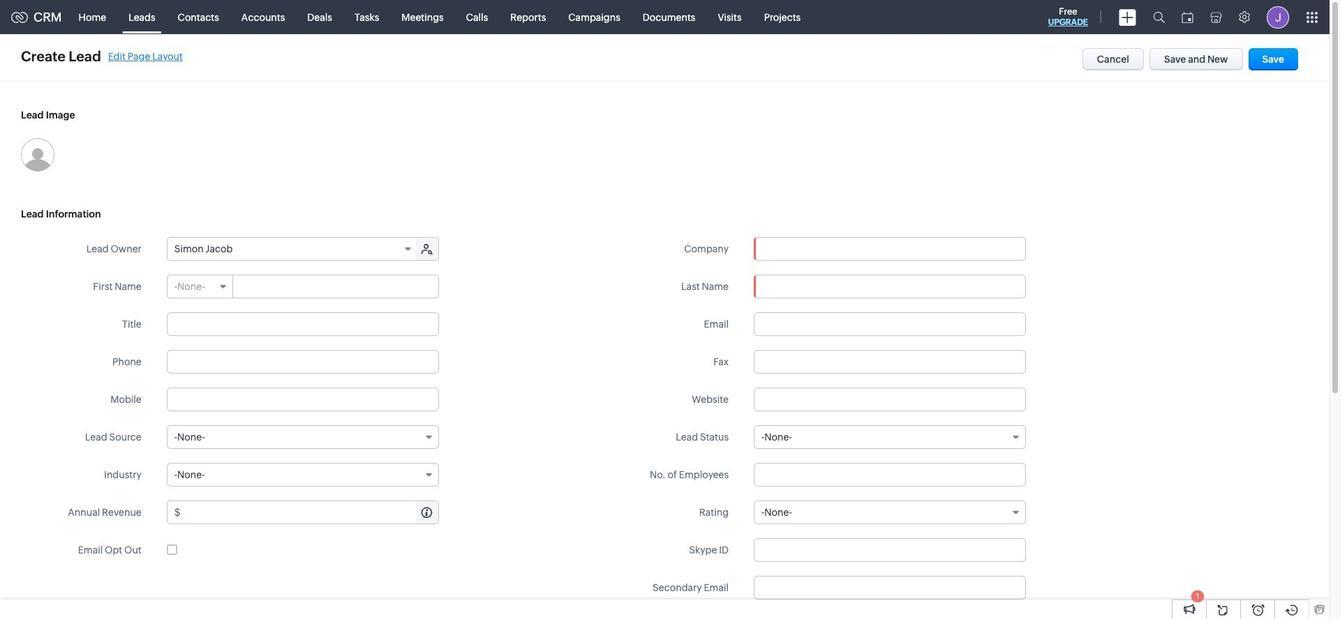 Task type: locate. For each thing, give the bounding box(es) containing it.
logo image
[[11, 12, 28, 23]]

None text field
[[754, 275, 1026, 299], [234, 276, 438, 298], [167, 350, 439, 374], [754, 350, 1026, 374], [754, 388, 1026, 412], [754, 577, 1026, 600], [754, 275, 1026, 299], [234, 276, 438, 298], [167, 350, 439, 374], [754, 350, 1026, 374], [754, 388, 1026, 412], [754, 577, 1026, 600]]

create menu element
[[1111, 0, 1145, 34]]

None text field
[[755, 238, 1025, 260], [167, 313, 439, 336], [754, 313, 1026, 336], [167, 388, 439, 412], [754, 463, 1026, 487], [183, 502, 438, 524], [754, 539, 1026, 563], [755, 238, 1025, 260], [167, 313, 439, 336], [754, 313, 1026, 336], [167, 388, 439, 412], [754, 463, 1026, 487], [183, 502, 438, 524], [754, 539, 1026, 563]]

search element
[[1145, 0, 1173, 34]]

profile image
[[1267, 6, 1289, 28]]

create menu image
[[1119, 9, 1136, 25]]

None field
[[167, 238, 417, 260], [755, 238, 1025, 260], [167, 276, 233, 298], [167, 426, 439, 450], [754, 426, 1026, 450], [167, 463, 439, 487], [754, 501, 1026, 525], [167, 238, 417, 260], [755, 238, 1025, 260], [167, 276, 233, 298], [167, 426, 439, 450], [754, 426, 1026, 450], [167, 463, 439, 487], [754, 501, 1026, 525]]



Task type: describe. For each thing, give the bounding box(es) containing it.
image image
[[21, 138, 54, 172]]

calendar image
[[1182, 12, 1194, 23]]

profile element
[[1258, 0, 1298, 34]]

search image
[[1153, 11, 1165, 23]]



Task type: vqa. For each thing, say whether or not it's contained in the screenshot.
tree
no



